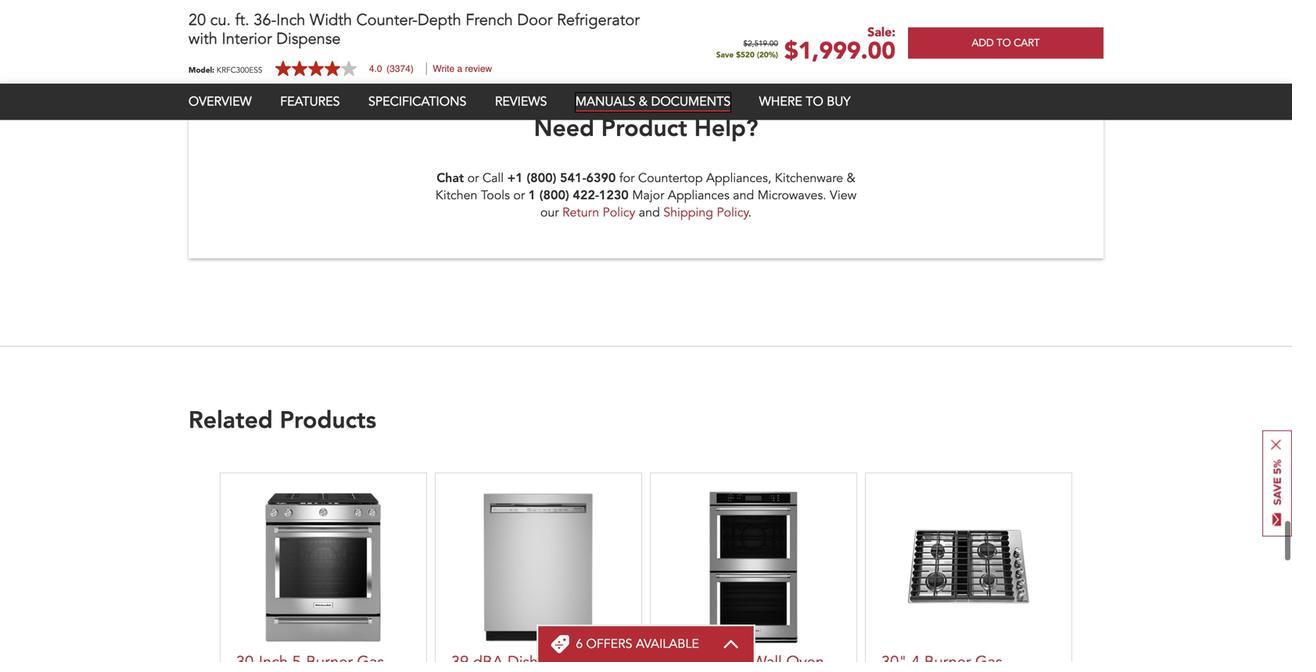 Task type: describe. For each thing, give the bounding box(es) containing it.
$2,519.00 save $520 (20%)
[[716, 40, 778, 60]]

1 (800) 422-1230
[[529, 190, 629, 203]]

20
[[189, 9, 206, 31]]

1
[[529, 190, 536, 203]]

available
[[636, 636, 699, 653]]

422-
[[573, 190, 599, 203]]

french
[[466, 9, 513, 31]]

help?
[[694, 118, 758, 142]]

+1
[[507, 173, 523, 185]]

manuals
[[576, 93, 635, 110]]

overview
[[189, 93, 252, 110]]

where
[[759, 93, 802, 110]]

products
[[280, 411, 376, 434]]

need
[[534, 118, 594, 142]]

a
[[457, 63, 462, 74]]

4.0
[[369, 63, 382, 74]]

reviews link
[[495, 93, 547, 110]]

overview link
[[189, 93, 252, 110]]

sale: $1,999.00
[[785, 24, 896, 67]]

add to cart
[[972, 36, 1040, 50]]

review
[[465, 63, 492, 74]]

close image
[[1271, 440, 1281, 450]]

to
[[997, 36, 1011, 50]]

return
[[562, 204, 599, 221]]

our
[[540, 204, 559, 221]]

microwaves.
[[758, 187, 827, 204]]

where to buy
[[759, 93, 851, 110]]

(20%)
[[757, 50, 778, 60]]

(800) inside chat or call +1 (800) 541-6390
[[527, 173, 556, 185]]

refrigerator
[[557, 9, 640, 31]]

$1,999.00
[[785, 35, 896, 67]]

30-inch 5-burner gas slide-in convection range image
[[261, 489, 386, 646]]

and for microwaves.
[[733, 187, 754, 204]]

model:
[[189, 65, 214, 75]]

or inside for countertop appliances, kitchenware & kitchen tools or
[[513, 187, 525, 204]]

1 vertical spatial (800)
[[540, 190, 569, 203]]

with
[[189, 28, 217, 50]]

related products
[[189, 411, 376, 434]]

541-
[[560, 173, 586, 185]]

kitchen
[[436, 187, 478, 204]]

product
[[601, 118, 687, 142]]

appliances,
[[706, 170, 771, 187]]

for countertop appliances, kitchenware & kitchen tools or
[[436, 170, 856, 204]]

where to buy link
[[759, 93, 851, 110]]

download
[[271, 29, 328, 42]]

6390
[[586, 173, 616, 185]]

to
[[806, 93, 824, 110]]

specifications link
[[368, 93, 467, 110]]

specifications
[[368, 93, 467, 110]]

call
[[483, 170, 504, 187]]

width
[[310, 9, 352, 31]]

krfc300ess
[[217, 65, 262, 75]]

related
[[189, 411, 273, 434]]



Task type: locate. For each thing, give the bounding box(es) containing it.
write a review
[[433, 63, 492, 74]]

1 horizontal spatial &
[[847, 170, 856, 187]]

promo tag image
[[551, 635, 570, 654]]

interior
[[222, 28, 272, 50]]

inch
[[276, 9, 305, 31]]

major appliances and microwaves. view our
[[540, 187, 857, 221]]

and right appliances
[[733, 187, 754, 204]]

policy
[[603, 204, 635, 221], [717, 204, 748, 221]]

features
[[280, 93, 340, 110]]

depth
[[418, 9, 461, 31]]

heading
[[576, 636, 699, 653]]

counter-
[[356, 9, 418, 31]]

0 horizontal spatial and
[[639, 204, 660, 221]]

1230
[[599, 190, 629, 203]]

1 horizontal spatial and
[[733, 187, 754, 204]]

shipping
[[664, 204, 713, 221]]

write
[[433, 63, 455, 74]]

chat or call +1 (800) 541-6390
[[437, 170, 616, 187]]

add to cart button
[[908, 27, 1104, 59]]

return policy link
[[562, 204, 635, 221]]

ft.
[[235, 9, 249, 31]]

0 horizontal spatial &
[[639, 93, 648, 110]]

write a review button
[[433, 63, 492, 74]]

1 vertical spatial &
[[847, 170, 856, 187]]

appliances
[[668, 187, 730, 204]]

download link
[[271, 29, 328, 42]]

door
[[517, 9, 553, 31]]

(800)
[[527, 173, 556, 185], [540, 190, 569, 203]]

6
[[576, 636, 583, 653]]

countertop
[[638, 170, 703, 187]]

.
[[748, 204, 752, 221]]

dispense
[[276, 28, 341, 50]]

add
[[972, 36, 994, 50]]

4.0 (3374)
[[369, 63, 414, 74]]

save
[[716, 50, 734, 60]]

return policy and shipping policy .
[[562, 204, 752, 221]]

reviews
[[495, 93, 547, 110]]

or
[[468, 170, 479, 187], [513, 187, 525, 204]]

manuals & documents
[[576, 93, 731, 110]]

0 vertical spatial &
[[639, 93, 648, 110]]

30 image
[[707, 489, 801, 646], [906, 529, 1031, 606]]

manuals & documents link
[[576, 93, 731, 112]]

need product help?
[[534, 118, 758, 142]]

cu.
[[210, 9, 231, 31]]

6 offers available
[[576, 636, 699, 653]]

policy down 1230
[[603, 204, 635, 221]]

0 vertical spatial (800)
[[527, 173, 556, 185]]

sale:
[[868, 24, 896, 41]]

view
[[830, 187, 857, 204]]

& up product
[[639, 93, 648, 110]]

kitchenware
[[775, 170, 843, 187]]

0 horizontal spatial or
[[468, 170, 479, 187]]

$520
[[736, 50, 755, 60]]

model: krfc300ess
[[189, 65, 262, 75]]

or left 1
[[513, 187, 525, 204]]

shipping policy link
[[664, 204, 748, 221]]

0 horizontal spatial policy
[[603, 204, 635, 221]]

& inside for countertop appliances, kitchenware & kitchen tools or
[[847, 170, 856, 187]]

and left shipping
[[639, 204, 660, 221]]

39 dba dishwasher in printshield™ finish with third level utensil rack image
[[480, 489, 598, 646]]

1 horizontal spatial 30 image
[[906, 529, 1031, 606]]

documents
[[651, 93, 731, 110]]

heading containing 6
[[576, 636, 699, 653]]

buy
[[827, 93, 851, 110]]

(3374)
[[387, 63, 414, 74]]

or left call at top
[[468, 170, 479, 187]]

(800) up our at the left of page
[[540, 190, 569, 203]]

and
[[733, 187, 754, 204], [639, 204, 660, 221]]

2 policy from the left
[[717, 204, 748, 221]]

tools
[[481, 187, 510, 204]]

1 policy from the left
[[603, 204, 635, 221]]

and inside major appliances and microwaves. view our
[[733, 187, 754, 204]]

1 horizontal spatial or
[[513, 187, 525, 204]]

&
[[639, 93, 648, 110], [847, 170, 856, 187]]

for
[[619, 170, 635, 187]]

policy down the appliances,
[[717, 204, 748, 221]]

& right kitchenware
[[847, 170, 856, 187]]

$2,519.00
[[744, 40, 778, 48]]

36-
[[254, 9, 276, 31]]

(800) up 1
[[527, 173, 556, 185]]

and for shipping
[[639, 204, 660, 221]]

chevron icon image
[[723, 640, 740, 649]]

major
[[632, 187, 664, 204]]

20 cu. ft. 36-inch width counter-depth french door refrigerator with interior dispense
[[189, 9, 640, 50]]

features link
[[280, 93, 340, 110]]

chat
[[437, 173, 464, 185]]

offers
[[586, 636, 633, 653]]

cart
[[1014, 36, 1040, 50]]

0 horizontal spatial 30 image
[[707, 489, 801, 646]]

1 horizontal spatial policy
[[717, 204, 748, 221]]



Task type: vqa. For each thing, say whether or not it's contained in the screenshot.
place
no



